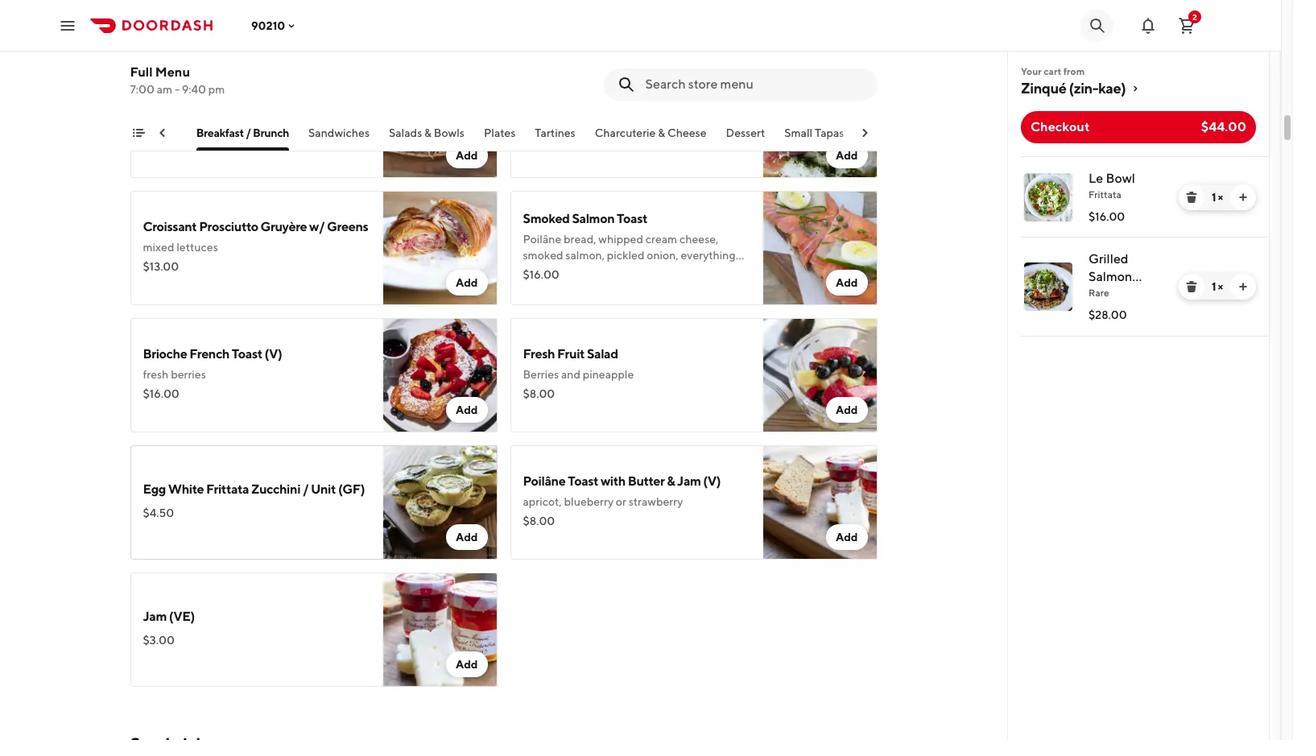 Task type: vqa. For each thing, say whether or not it's contained in the screenshot.
Salads & Bowls
yes



Task type: describe. For each thing, give the bounding box(es) containing it.
cart
[[1044, 65, 1062, 77]]

sandwiches
[[309, 126, 370, 139]]

croissant prosciutto gruyère w/ greens mixed lettuces $13.00
[[143, 219, 368, 273]]

menu
[[155, 64, 190, 80]]

add button for croissant prosciutto gruyère w/ greens
[[446, 270, 488, 296]]

grilled salmon plate (gf) image
[[1025, 263, 1073, 311]]

2
[[1193, 12, 1198, 21]]

$13.00
[[143, 260, 179, 273]]

avocado,
[[227, 114, 273, 126]]

bowl
[[1107, 171, 1136, 186]]

le bowl image
[[1025, 173, 1073, 222]]

pan
[[143, 114, 162, 126]]

toast inside poilâne toast with butter & jam (v) apricot, blueberry or strawberry $8.00
[[568, 474, 599, 489]]

× for grilled salmon plate (gf)
[[1219, 280, 1224, 293]]

add button for fresh fruit salad
[[827, 397, 868, 423]]

sharing
[[864, 126, 903, 139]]

berries
[[523, 368, 559, 381]]

prosciutto,
[[523, 114, 578, 126]]

0 horizontal spatial (gf)
[[338, 482, 365, 497]]

(v) inside 'avocado toast (v) pan con tomate, avocado, parmesan $14.00'
[[228, 92, 246, 107]]

salmon,
[[566, 249, 605, 262]]

gruyère
[[261, 219, 307, 234]]

1 for le bowl
[[1213, 191, 1217, 204]]

1 horizontal spatial /
[[303, 482, 309, 497]]

zinqué (zin-kae) link
[[1022, 79, 1257, 98]]

add button for jam (ve)
[[446, 652, 488, 678]]

pastries
[[137, 126, 177, 139]]

smoked
[[523, 249, 564, 262]]

1 × for le bowl
[[1213, 191, 1224, 204]]

brioche french toast (v) fresh berries $16.00
[[143, 346, 282, 400]]

show menu categories image
[[132, 126, 145, 139]]

add button for poilâne toast with butter & jam (v)
[[827, 525, 868, 550]]

7:00
[[130, 83, 155, 96]]

& for charcuterie
[[658, 126, 666, 139]]

cheese,
[[680, 233, 719, 246]]

quinoa breakfast burrito (v) image
[[763, 0, 878, 51]]

egg white frittata zucchini / unit (gf) image
[[383, 446, 498, 560]]

$16.00 for le
[[1089, 210, 1126, 223]]

grilled salmon plate (gf)
[[1089, 251, 1150, 302]]

avocado
[[143, 92, 193, 107]]

full
[[130, 64, 153, 80]]

list containing le bowl
[[1009, 156, 1270, 337]]

add for poilâne toast with butter & jam (v)
[[836, 531, 858, 544]]

zinqué
[[1022, 80, 1067, 97]]

$28.00
[[1089, 309, 1128, 321]]

scroll menu navigation right image
[[858, 126, 871, 139]]

$3.00
[[143, 634, 175, 647]]

sharing button
[[864, 125, 903, 151]]

crispy sunny eggs with prosciutto (gf) image
[[763, 64, 878, 178]]

parmesan,
[[581, 114, 633, 126]]

(gf) inside crispy sunny eggs with prosciutto (gf) prosciutto, parmesan, arugula, pesto $17.00
[[719, 92, 746, 107]]

french
[[189, 346, 230, 362]]

(zin-
[[1070, 80, 1099, 97]]

granola image
[[383, 0, 498, 51]]

croissant
[[143, 219, 197, 234]]

smoked
[[523, 211, 570, 226]]

jam inside poilâne toast with butter & jam (v) apricot, blueberry or strawberry $8.00
[[678, 474, 701, 489]]

grilled
[[1089, 251, 1129, 267]]

$14.00 inside 'avocado toast (v) pan con tomate, avocado, parmesan $14.00'
[[143, 133, 180, 146]]

crispy
[[523, 92, 560, 107]]

prosciutto inside crispy sunny eggs with prosciutto (gf) prosciutto, parmesan, arugula, pesto $17.00
[[658, 92, 717, 107]]

berries
[[171, 368, 206, 381]]

fresh fruit salad image
[[763, 318, 878, 433]]

and
[[562, 368, 581, 381]]

add for jam (ve)
[[456, 658, 478, 671]]

or
[[616, 496, 627, 508]]

scroll menu navigation left image
[[156, 126, 169, 139]]

toast inside "smoked salmon toast poilâne bread, whipped cream cheese, smoked salmon, pickled onion, everything spice"
[[617, 211, 648, 226]]

with inside crispy sunny eggs with prosciutto (gf) prosciutto, parmesan, arugula, pesto $17.00
[[631, 92, 656, 107]]

brioche
[[143, 346, 187, 362]]

spice
[[523, 265, 550, 278]]

salmon for plate
[[1089, 269, 1133, 284]]

breakfast / brunch
[[196, 126, 289, 139]]

add for brioche french toast (v)
[[456, 404, 478, 417]]

pesto
[[679, 114, 708, 126]]

(v) inside the brioche french toast (v) fresh berries $16.00
[[265, 346, 282, 362]]

90210 button
[[251, 19, 298, 32]]

poilâne inside poilâne toast with butter & jam (v) apricot, blueberry or strawberry $8.00
[[523, 474, 566, 489]]

everything
[[681, 249, 736, 262]]

your
[[1022, 65, 1042, 77]]

con
[[164, 114, 183, 126]]

$44.00
[[1202, 119, 1247, 135]]

bowls
[[434, 126, 465, 139]]

salads & bowls button
[[389, 125, 465, 151]]

butter
[[628, 474, 665, 489]]

plate
[[1089, 287, 1120, 302]]

full menu 7:00 am - 9:40 pm
[[130, 64, 225, 96]]

add button for smoked salmon toast
[[827, 270, 868, 296]]

small tapas
[[785, 126, 845, 139]]

unit
[[311, 482, 336, 497]]

avocado toast (v) pan con tomate, avocado, parmesan $14.00
[[143, 92, 326, 146]]

le bowl frittata
[[1089, 171, 1136, 201]]

add for egg white frittata zucchini / unit (gf)
[[456, 531, 478, 544]]

add for smoked salmon toast
[[836, 276, 858, 289]]

salads & bowls
[[389, 126, 465, 139]]

plates
[[484, 126, 516, 139]]



Task type: locate. For each thing, give the bounding box(es) containing it.
egg
[[143, 482, 166, 497]]

le
[[1089, 171, 1104, 186]]

1 horizontal spatial with
[[631, 92, 656, 107]]

0 vertical spatial prosciutto
[[658, 92, 717, 107]]

whipped
[[599, 233, 644, 246]]

Item Search search field
[[646, 76, 865, 93]]

(v) right french
[[265, 346, 282, 362]]

1 vertical spatial $16.00
[[523, 268, 560, 281]]

0 horizontal spatial with
[[601, 474, 626, 489]]

(gf) up dessert
[[719, 92, 746, 107]]

apricot,
[[523, 496, 562, 508]]

jam
[[678, 474, 701, 489], [143, 609, 167, 624]]

1 horizontal spatial (gf)
[[719, 92, 746, 107]]

jam up $3.00
[[143, 609, 167, 624]]

salmon for toast
[[572, 211, 615, 226]]

salmon down grilled
[[1089, 269, 1133, 284]]

1
[[1213, 191, 1217, 204], [1213, 280, 1217, 293]]

1 vertical spatial /
[[303, 482, 309, 497]]

parmesan
[[276, 114, 326, 126]]

poilâne up apricot,
[[523, 474, 566, 489]]

0 vertical spatial ×
[[1219, 191, 1224, 204]]

1 horizontal spatial &
[[658, 126, 666, 139]]

dessert
[[726, 126, 766, 139]]

remove item from cart image for grilled salmon plate (gf)
[[1186, 280, 1199, 293]]

brunch
[[253, 126, 289, 139]]

add
[[456, 149, 478, 162], [836, 149, 858, 162], [456, 276, 478, 289], [836, 276, 858, 289], [456, 404, 478, 417], [836, 404, 858, 417], [456, 531, 478, 544], [836, 531, 858, 544], [456, 658, 478, 671]]

0 horizontal spatial jam
[[143, 609, 167, 624]]

tartines button
[[535, 125, 576, 151]]

2 horizontal spatial $16.00
[[1089, 210, 1126, 223]]

$8.00 down "berries"
[[523, 388, 555, 400]]

add button for egg white frittata zucchini / unit (gf)
[[446, 525, 488, 550]]

poilâne inside "smoked salmon toast poilâne bread, whipped cream cheese, smoked salmon, pickled onion, everything spice"
[[523, 233, 562, 246]]

salmon up bread,
[[572, 211, 615, 226]]

1 remove item from cart image from the top
[[1186, 191, 1199, 204]]

$4.50
[[143, 507, 174, 520]]

pickled
[[607, 249, 645, 262]]

small tapas button
[[785, 125, 845, 151]]

1 1 from the top
[[1213, 191, 1217, 204]]

toast up tomate,
[[195, 92, 226, 107]]

0 vertical spatial jam
[[678, 474, 701, 489]]

poilâne toast with butter & jam (v) apricot, blueberry or strawberry $8.00
[[523, 474, 721, 528]]

(v) inside poilâne toast with butter & jam (v) apricot, blueberry or strawberry $8.00
[[704, 474, 721, 489]]

1 × left add one to cart icon
[[1213, 280, 1224, 293]]

prosciutto up the lettuces
[[199, 219, 258, 234]]

jam (ve)
[[143, 609, 195, 624]]

fresh
[[143, 368, 169, 381]]

prosciutto inside croissant prosciutto gruyère w/ greens mixed lettuces $13.00
[[199, 219, 258, 234]]

cheese
[[668, 126, 707, 139]]

90210
[[251, 19, 285, 32]]

1 $14.00 from the top
[[143, 6, 180, 19]]

poilâne toast with butter & jam (v) image
[[763, 446, 878, 560]]

1 horizontal spatial prosciutto
[[658, 92, 717, 107]]

charcuterie
[[595, 126, 656, 139]]

-
[[175, 83, 180, 96]]

2 horizontal spatial (v)
[[704, 474, 721, 489]]

0 vertical spatial frittata
[[1089, 189, 1122, 201]]

with up arugula,
[[631, 92, 656, 107]]

2 $8.00 from the top
[[523, 515, 555, 528]]

0 horizontal spatial &
[[425, 126, 432, 139]]

1 1 × from the top
[[1213, 191, 1224, 204]]

1 horizontal spatial frittata
[[1089, 189, 1122, 201]]

& left bowls
[[425, 126, 432, 139]]

& for salads
[[425, 126, 432, 139]]

$8.00 inside fresh fruit salad berries and pineapple $8.00
[[523, 388, 555, 400]]

× for le bowl
[[1219, 191, 1224, 204]]

kae)
[[1099, 80, 1127, 97]]

0 vertical spatial remove item from cart image
[[1186, 191, 1199, 204]]

1 vertical spatial 1 ×
[[1213, 280, 1224, 293]]

avocado toast (v) image
[[383, 64, 498, 178]]

1 × for grilled salmon plate (gf)
[[1213, 280, 1224, 293]]

2 items, open order cart image
[[1178, 16, 1197, 35]]

$14.00 down "pan"
[[143, 133, 180, 146]]

$17.00
[[523, 133, 558, 146]]

remove item from cart image left add one to cart icon
[[1186, 280, 1199, 293]]

mixed
[[143, 241, 174, 254]]

2 remove item from cart image from the top
[[1186, 280, 1199, 293]]

×
[[1219, 191, 1224, 204], [1219, 280, 1224, 293]]

strawberry
[[629, 496, 683, 508]]

1 vertical spatial ×
[[1219, 280, 1224, 293]]

$16.00 inside the brioche french toast (v) fresh berries $16.00
[[143, 388, 180, 400]]

1 vertical spatial remove item from cart image
[[1186, 280, 1199, 293]]

0 vertical spatial with
[[631, 92, 656, 107]]

$8.00 down apricot,
[[523, 515, 555, 528]]

with inside poilâne toast with butter & jam (v) apricot, blueberry or strawberry $8.00
[[601, 474, 626, 489]]

add for fresh fruit salad
[[836, 404, 858, 417]]

0 vertical spatial $8.00
[[523, 388, 555, 400]]

add button
[[446, 143, 488, 168], [827, 143, 868, 168], [446, 270, 488, 296], [827, 270, 868, 296], [446, 397, 488, 423], [827, 397, 868, 423], [446, 525, 488, 550], [827, 525, 868, 550], [446, 652, 488, 678]]

(v) right pm at the top of page
[[228, 92, 246, 107]]

2 × from the top
[[1219, 280, 1224, 293]]

0 horizontal spatial salmon
[[572, 211, 615, 226]]

2 1 from the top
[[1213, 280, 1217, 293]]

egg white frittata zucchini / unit (gf)
[[143, 482, 365, 497]]

1 vertical spatial jam
[[143, 609, 167, 624]]

toast inside the brioche french toast (v) fresh berries $16.00
[[232, 346, 262, 362]]

& left cheese
[[658, 126, 666, 139]]

0 vertical spatial $14.00
[[143, 6, 180, 19]]

notification bell image
[[1139, 16, 1159, 35]]

tartines
[[535, 126, 576, 139]]

1 vertical spatial 1
[[1213, 280, 1217, 293]]

(v) right the butter on the bottom
[[704, 474, 721, 489]]

salmon inside "smoked salmon toast poilâne bread, whipped cream cheese, smoked salmon, pickled onion, everything spice"
[[572, 211, 615, 226]]

0 vertical spatial (v)
[[228, 92, 246, 107]]

zucchini
[[251, 482, 301, 497]]

eggs
[[600, 92, 628, 107]]

2 horizontal spatial &
[[667, 474, 675, 489]]

0 horizontal spatial (v)
[[228, 92, 246, 107]]

fresh
[[523, 346, 555, 362]]

1 vertical spatial prosciutto
[[199, 219, 258, 234]]

9:40
[[182, 83, 206, 96]]

&
[[425, 126, 432, 139], [658, 126, 666, 139], [667, 474, 675, 489]]

small
[[785, 126, 813, 139]]

toast inside 'avocado toast (v) pan con tomate, avocado, parmesan $14.00'
[[195, 92, 226, 107]]

0 vertical spatial poilâne
[[523, 233, 562, 246]]

1 horizontal spatial salmon
[[1089, 269, 1133, 284]]

(gf) right plate
[[1123, 287, 1150, 302]]

toast right french
[[232, 346, 262, 362]]

0 vertical spatial 1 ×
[[1213, 191, 1224, 204]]

(gf) right unit
[[338, 482, 365, 497]]

$14.00 up 'menu'
[[143, 6, 180, 19]]

frittata for bowl
[[1089, 189, 1122, 201]]

0 vertical spatial /
[[246, 126, 251, 139]]

1 vertical spatial (v)
[[265, 346, 282, 362]]

sunny
[[562, 92, 598, 107]]

frittata right white
[[206, 482, 249, 497]]

add button for brioche french toast (v)
[[446, 397, 488, 423]]

smoked salmon toast image
[[763, 191, 878, 305]]

prosciutto
[[658, 92, 717, 107], [199, 219, 258, 234]]

1 horizontal spatial (v)
[[265, 346, 282, 362]]

2 vertical spatial $16.00
[[143, 388, 180, 400]]

frittata down le
[[1089, 189, 1122, 201]]

1 vertical spatial frittata
[[206, 482, 249, 497]]

1 left add one to cart icon
[[1213, 280, 1217, 293]]

bread,
[[564, 233, 597, 246]]

1 $8.00 from the top
[[523, 388, 555, 400]]

1 for grilled salmon plate (gf)
[[1213, 280, 1217, 293]]

0 horizontal spatial frittata
[[206, 482, 249, 497]]

× left add one to cart image on the right of page
[[1219, 191, 1224, 204]]

salmon
[[572, 211, 615, 226], [1089, 269, 1133, 284]]

cream
[[646, 233, 678, 246]]

0 vertical spatial salmon
[[572, 211, 615, 226]]

croissant prosciutto gruyère w/ greens image
[[383, 191, 498, 305]]

salad
[[587, 346, 619, 362]]

2 vertical spatial (gf)
[[338, 482, 365, 497]]

1 horizontal spatial $16.00
[[523, 268, 560, 281]]

0 vertical spatial $16.00
[[1089, 210, 1126, 223]]

list
[[1009, 156, 1270, 337]]

2 poilâne from the top
[[523, 474, 566, 489]]

add one to cart image
[[1238, 280, 1250, 293]]

& right the butter on the bottom
[[667, 474, 675, 489]]

& inside poilâne toast with butter & jam (v) apricot, blueberry or strawberry $8.00
[[667, 474, 675, 489]]

frittata inside le bowl frittata
[[1089, 189, 1122, 201]]

frittata for white
[[206, 482, 249, 497]]

2 1 × from the top
[[1213, 280, 1224, 293]]

fresh fruit salad berries and pineapple $8.00
[[523, 346, 634, 400]]

1 vertical spatial $8.00
[[523, 515, 555, 528]]

add one to cart image
[[1238, 191, 1250, 204]]

with
[[631, 92, 656, 107], [601, 474, 626, 489]]

pm
[[209, 83, 225, 96]]

1 vertical spatial salmon
[[1089, 269, 1133, 284]]

toast up blueberry
[[568, 474, 599, 489]]

1 poilâne from the top
[[523, 233, 562, 246]]

lettuces
[[177, 241, 218, 254]]

sandwiches button
[[309, 125, 370, 151]]

white
[[168, 482, 204, 497]]

/ left brunch
[[246, 126, 251, 139]]

w/
[[309, 219, 325, 234]]

2 horizontal spatial (gf)
[[1123, 287, 1150, 302]]

zinqué (zin-kae)
[[1022, 80, 1127, 97]]

(ve)
[[169, 609, 195, 624]]

frittata
[[1089, 189, 1122, 201], [206, 482, 249, 497]]

remove item from cart image left add one to cart image on the right of page
[[1186, 191, 1199, 204]]

jam up strawberry
[[678, 474, 701, 489]]

poilâne up the smoked at left
[[523, 233, 562, 246]]

1 vertical spatial poilâne
[[523, 474, 566, 489]]

$14.00
[[143, 6, 180, 19], [143, 133, 180, 146]]

pineapple
[[583, 368, 634, 381]]

$16.00 down fresh
[[143, 388, 180, 400]]

crispy sunny eggs with prosciutto (gf) prosciutto, parmesan, arugula, pesto $17.00
[[523, 92, 746, 146]]

$16.00 for smoked
[[523, 268, 560, 281]]

1 left add one to cart image on the right of page
[[1213, 191, 1217, 204]]

× left add one to cart icon
[[1219, 280, 1224, 293]]

0 vertical spatial 1
[[1213, 191, 1217, 204]]

from
[[1064, 65, 1085, 77]]

salmon inside grilled salmon plate (gf)
[[1089, 269, 1133, 284]]

$16.00 down le bowl frittata on the right top
[[1089, 210, 1126, 223]]

with up or
[[601, 474, 626, 489]]

poilâne
[[523, 233, 562, 246], [523, 474, 566, 489]]

0 horizontal spatial /
[[246, 126, 251, 139]]

charcuterie & cheese button
[[595, 125, 707, 151]]

1 vertical spatial with
[[601, 474, 626, 489]]

remove item from cart image
[[1186, 191, 1199, 204], [1186, 280, 1199, 293]]

1 × left add one to cart image on the right of page
[[1213, 191, 1224, 204]]

add for croissant prosciutto gruyère w/ greens
[[456, 276, 478, 289]]

(v)
[[228, 92, 246, 107], [265, 346, 282, 362], [704, 474, 721, 489]]

$16.00 inside list
[[1089, 210, 1126, 223]]

smoked salmon toast poilâne bread, whipped cream cheese, smoked salmon, pickled onion, everything spice
[[523, 211, 736, 278]]

1 horizontal spatial jam
[[678, 474, 701, 489]]

/ left unit
[[303, 482, 309, 497]]

toast up whipped
[[617, 211, 648, 226]]

brioche french toast (v) image
[[383, 318, 498, 433]]

onion,
[[647, 249, 679, 262]]

prosciutto up pesto
[[658, 92, 717, 107]]

your cart from
[[1022, 65, 1085, 77]]

arugula,
[[636, 114, 677, 126]]

remove item from cart image for le bowl
[[1186, 191, 1199, 204]]

$16.00 down the smoked at left
[[523, 268, 560, 281]]

1 × from the top
[[1219, 191, 1224, 204]]

salads
[[389, 126, 422, 139]]

tapas
[[815, 126, 845, 139]]

jam (ve) image
[[383, 573, 498, 687]]

1 vertical spatial (gf)
[[1123, 287, 1150, 302]]

rare
[[1089, 287, 1110, 299]]

1 ×
[[1213, 191, 1224, 204], [1213, 280, 1224, 293]]

breakfast
[[196, 126, 244, 139]]

0 vertical spatial (gf)
[[719, 92, 746, 107]]

$8.00 inside poilâne toast with butter & jam (v) apricot, blueberry or strawberry $8.00
[[523, 515, 555, 528]]

greens
[[327, 219, 368, 234]]

open menu image
[[58, 16, 77, 35]]

$16.00
[[1089, 210, 1126, 223], [523, 268, 560, 281], [143, 388, 180, 400]]

(gf) inside grilled salmon plate (gf)
[[1123, 287, 1150, 302]]

1 vertical spatial $14.00
[[143, 133, 180, 146]]

0 horizontal spatial prosciutto
[[199, 219, 258, 234]]

0 horizontal spatial $16.00
[[143, 388, 180, 400]]

dessert button
[[726, 125, 766, 151]]

pastries button
[[137, 125, 177, 151]]

charcuterie & cheese
[[595, 126, 707, 139]]

2 vertical spatial (v)
[[704, 474, 721, 489]]

plates button
[[484, 125, 516, 151]]

2 $14.00 from the top
[[143, 133, 180, 146]]



